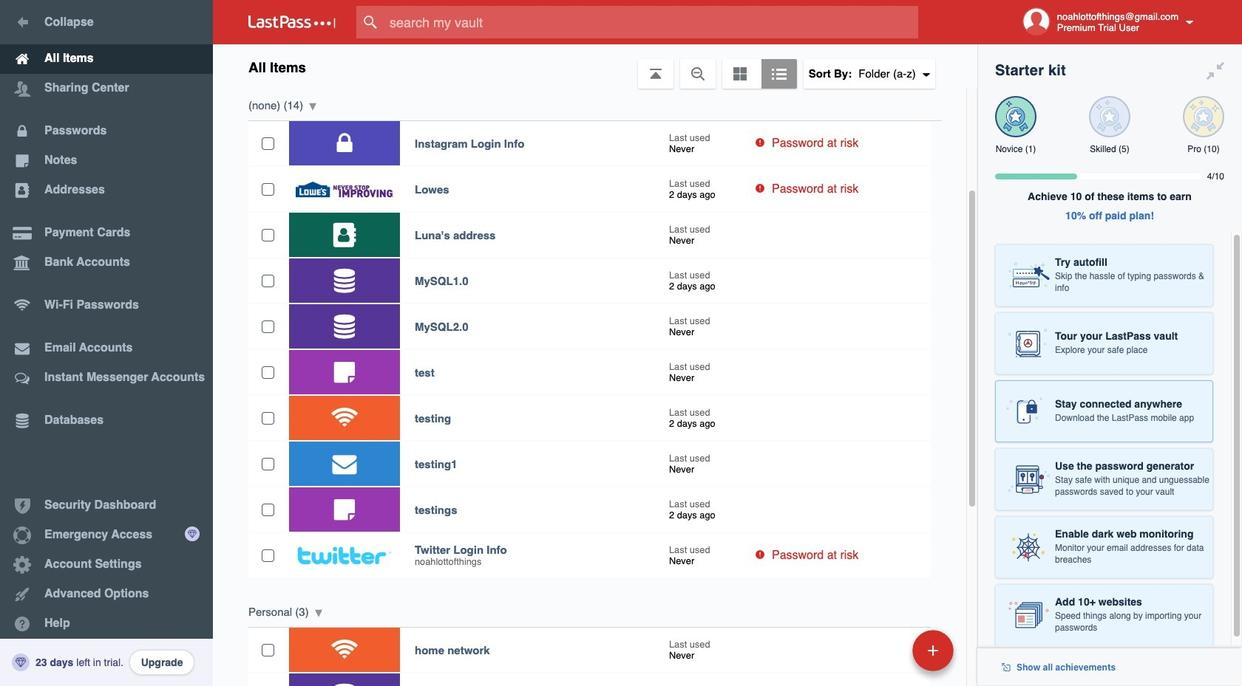 Task type: locate. For each thing, give the bounding box(es) containing it.
Search search field
[[356, 6, 947, 38]]

new item element
[[811, 630, 959, 672]]



Task type: vqa. For each thing, say whether or not it's contained in the screenshot.
'alert'
no



Task type: describe. For each thing, give the bounding box(es) containing it.
new item navigation
[[811, 626, 963, 687]]

vault options navigation
[[213, 44, 977, 89]]

search my vault text field
[[356, 6, 947, 38]]

lastpass image
[[248, 16, 336, 29]]

main navigation navigation
[[0, 0, 213, 687]]



